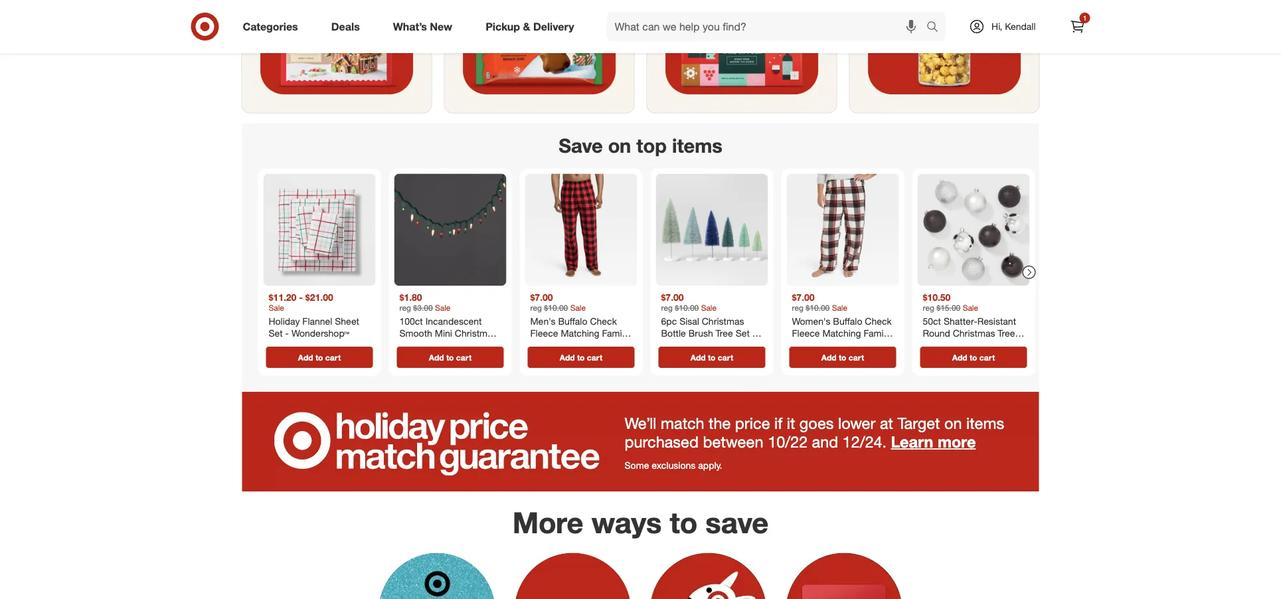 Task type: describe. For each thing, give the bounding box(es) containing it.
$3.00
[[413, 303, 433, 313]]

items inside carousel region
[[672, 134, 723, 157]]

to for the men's buffalo check fleece matching family pajama pants - wondershop™ red image
[[577, 352, 585, 362]]

wondershop™ inside $7.00 reg $10.00 sale 6pc sisal christmas bottle brush tree set - wondershop™
[[661, 339, 719, 350]]

search
[[921, 21, 953, 34]]

deals
[[331, 20, 360, 33]]

holiday
[[269, 316, 300, 327]]

$7.00 inside $7.00 reg $10.00 sale 6pc sisal christmas bottle brush tree set - wondershop™
[[661, 291, 684, 303]]

top
[[637, 134, 667, 157]]

$7.00 for women's buffalo check fleece matching family pajama pants - wondershop™ black 'image'
[[792, 291, 815, 303]]

pickup & delivery
[[486, 20, 574, 33]]

set inside the $11.20 - $21.00 sale holiday flannel sheet set - wondershop™
[[269, 327, 283, 339]]

$7.00 reg $10.00 sale for the men's buffalo check fleece matching family pajama pants - wondershop™ red image
[[531, 291, 586, 313]]

add to cart for 100ct incandescent smooth mini christmas string lights red/green/white with green wire - wondershop™ image
[[429, 352, 472, 362]]

it
[[787, 414, 795, 433]]

12/24.
[[843, 432, 887, 451]]

add for the holiday flannel sheet set - wondershop™ image
[[298, 352, 313, 362]]

add for 100ct incandescent smooth mini christmas string lights red/green/white with green wire - wondershop™ image
[[429, 352, 444, 362]]

more ways to save
[[513, 505, 769, 541]]

add to cart for the holiday flannel sheet set - wondershop™ image
[[298, 352, 341, 362]]

learn more
[[891, 432, 976, 451]]

target
[[898, 414, 940, 433]]

holiday flannel sheet set - wondershop™ image
[[263, 174, 376, 286]]

price
[[735, 414, 770, 433]]

pickup & delivery link
[[474, 12, 591, 41]]

what's new link
[[382, 12, 469, 41]]

sale for the men's buffalo check fleece matching family pajama pants - wondershop™ red image
[[570, 303, 586, 313]]

$15.00
[[937, 303, 961, 313]]

kendall
[[1005, 21, 1036, 32]]

exclusions
[[652, 460, 696, 471]]

add to cart button for the holiday flannel sheet set - wondershop™ image
[[266, 347, 373, 368]]

$11.20
[[269, 291, 297, 303]]

$10.00 for women's buffalo check fleece matching family pajama pants - wondershop™ black 'image'
[[806, 303, 830, 313]]

deals link
[[320, 12, 377, 41]]

add to cart for 6pc sisal christmas bottle brush tree set - wondershop™ image
[[691, 352, 734, 362]]

add for the men's buffalo check fleece matching family pajama pants - wondershop™ red image
[[560, 352, 575, 362]]

add to cart for the men's buffalo check fleece matching family pajama pants - wondershop™ red image
[[560, 352, 603, 362]]

reg for the men's buffalo check fleece matching family pajama pants - wondershop™ red image
[[531, 303, 542, 313]]

hi, kendall
[[992, 21, 1036, 32]]

add to cart button for the men's buffalo check fleece matching family pajama pants - wondershop™ red image
[[528, 347, 635, 368]]

sale for women's buffalo check fleece matching family pajama pants - wondershop™ black 'image'
[[832, 303, 848, 313]]

1 horizontal spatial -
[[299, 291, 303, 303]]

10/22
[[768, 432, 808, 451]]

100ct incandescent smooth mini christmas string lights red/green/white with green wire - wondershop™ image
[[394, 174, 507, 286]]

$10.50
[[923, 291, 951, 303]]

more
[[513, 505, 584, 541]]

carousel region
[[242, 123, 1039, 392]]

add to cart button for 6pc sisal christmas bottle brush tree set - wondershop™ image
[[659, 347, 766, 368]]

ways
[[592, 505, 662, 541]]

save
[[706, 505, 769, 541]]

categories
[[243, 20, 298, 33]]

between
[[703, 432, 764, 451]]

- inside $7.00 reg $10.00 sale 6pc sisal christmas bottle brush tree set - wondershop™
[[753, 327, 756, 339]]

sisal
[[680, 316, 700, 327]]

add to cart for women's buffalo check fleece matching family pajama pants - wondershop™ black 'image'
[[822, 352, 865, 362]]

add for women's buffalo check fleece matching family pajama pants - wondershop™ black 'image'
[[822, 352, 837, 362]]

on inside carousel region
[[608, 134, 631, 157]]

reg for 100ct incandescent smooth mini christmas string lights red/green/white with green wire - wondershop™ image
[[400, 303, 411, 313]]

at
[[880, 414, 894, 433]]

reg for women's buffalo check fleece matching family pajama pants - wondershop™ black 'image'
[[792, 303, 804, 313]]

$1.80
[[400, 291, 422, 303]]



Task type: vqa. For each thing, say whether or not it's contained in the screenshot.


Task type: locate. For each thing, give the bounding box(es) containing it.
$7.00 reg $10.00 sale 6pc sisal christmas bottle brush tree set - wondershop™
[[661, 291, 756, 350]]

2 horizontal spatial $10.00
[[806, 303, 830, 313]]

1 vertical spatial on
[[945, 414, 962, 433]]

cart for women's buffalo check fleece matching family pajama pants - wondershop™ black 'image'
[[849, 352, 865, 362]]

$7.00 reg $10.00 sale for women's buffalo check fleece matching family pajama pants - wondershop™ black 'image'
[[792, 291, 848, 313]]

5 add from the left
[[822, 352, 837, 362]]

1 $7.00 from the left
[[531, 291, 553, 303]]

1 add from the left
[[298, 352, 313, 362]]

target holiday price match guarantee image
[[242, 392, 1039, 492]]

0 horizontal spatial $7.00 reg $10.00 sale
[[531, 291, 586, 313]]

christmas
[[702, 316, 744, 327]]

purchased
[[625, 432, 699, 451]]

6 sale from the left
[[963, 303, 979, 313]]

hi,
[[992, 21, 1003, 32]]

delivery
[[533, 20, 574, 33]]

1 cart from the left
[[325, 352, 341, 362]]

to for the holiday flannel sheet set - wondershop™ image
[[316, 352, 323, 362]]

categories link
[[232, 12, 315, 41]]

1 horizontal spatial $10.00
[[675, 303, 699, 313]]

$10.50 reg $15.00 sale
[[923, 291, 979, 313]]

what's
[[393, 20, 427, 33]]

the
[[709, 414, 731, 433]]

we'll
[[625, 414, 657, 433]]

4 add to cart from the left
[[691, 352, 734, 362]]

1 sale from the left
[[269, 303, 284, 313]]

0 horizontal spatial items
[[672, 134, 723, 157]]

2 horizontal spatial -
[[753, 327, 756, 339]]

1 $7.00 reg $10.00 sale from the left
[[531, 291, 586, 313]]

1 vertical spatial items
[[967, 414, 1005, 433]]

$21.00
[[306, 291, 333, 303]]

sheet
[[335, 316, 359, 327]]

to
[[316, 352, 323, 362], [446, 352, 454, 362], [577, 352, 585, 362], [708, 352, 716, 362], [839, 352, 847, 362], [970, 352, 978, 362], [670, 505, 698, 541]]

4 reg from the left
[[792, 303, 804, 313]]

1 set from the left
[[269, 327, 283, 339]]

$7.00
[[531, 291, 553, 303], [661, 291, 684, 303], [792, 291, 815, 303]]

2 reg from the left
[[531, 303, 542, 313]]

reg inside $7.00 reg $10.00 sale 6pc sisal christmas bottle brush tree set - wondershop™
[[661, 303, 673, 313]]

0 vertical spatial items
[[672, 134, 723, 157]]

add to cart button for women's buffalo check fleece matching family pajama pants - wondershop™ black 'image'
[[790, 347, 897, 368]]

set inside $7.00 reg $10.00 sale 6pc sisal christmas bottle brush tree set - wondershop™
[[736, 327, 750, 339]]

sale inside the $11.20 - $21.00 sale holiday flannel sheet set - wondershop™
[[269, 303, 284, 313]]

6 add to cart button from the left
[[921, 347, 1028, 368]]

6 add to cart from the left
[[953, 352, 995, 362]]

1 add to cart button from the left
[[266, 347, 373, 368]]

3 add to cart button from the left
[[528, 347, 635, 368]]

What can we help you find? suggestions appear below search field
[[607, 12, 930, 41]]

4 sale from the left
[[701, 303, 717, 313]]

wondershop™ inside the $11.20 - $21.00 sale holiday flannel sheet set - wondershop™
[[292, 327, 349, 339]]

1 reg from the left
[[400, 303, 411, 313]]

some
[[625, 460, 649, 471]]

we'll match the price if it goes lower at target on items purchased between 10/22 and 12/24.
[[625, 414, 1005, 451]]

1 add to cart from the left
[[298, 352, 341, 362]]

2 horizontal spatial $7.00
[[792, 291, 815, 303]]

items
[[672, 134, 723, 157], [967, 414, 1005, 433]]

2 $10.00 from the left
[[675, 303, 699, 313]]

add for 50ct shatter-resistant round christmas tree ornament set - wondershop™ image
[[953, 352, 968, 362]]

on left "top" at the top of the page
[[608, 134, 631, 157]]

to for women's buffalo check fleece matching family pajama pants - wondershop™ black 'image'
[[839, 352, 847, 362]]

tree
[[716, 327, 733, 339]]

1 horizontal spatial $7.00
[[661, 291, 684, 303]]

goes
[[800, 414, 834, 433]]

3 $10.00 from the left
[[806, 303, 830, 313]]

reg
[[400, 303, 411, 313], [531, 303, 542, 313], [661, 303, 673, 313], [792, 303, 804, 313], [923, 303, 935, 313]]

wondershop™ down $21.00
[[292, 327, 349, 339]]

$10.00
[[544, 303, 568, 313], [675, 303, 699, 313], [806, 303, 830, 313]]

0 horizontal spatial $7.00
[[531, 291, 553, 303]]

apply.
[[698, 460, 722, 471]]

3 $7.00 from the left
[[792, 291, 815, 303]]

add to cart for 50ct shatter-resistant round christmas tree ornament set - wondershop™ image
[[953, 352, 995, 362]]

2 set from the left
[[736, 327, 750, 339]]

$10.00 inside $7.00 reg $10.00 sale 6pc sisal christmas bottle brush tree set - wondershop™
[[675, 303, 699, 313]]

4 add from the left
[[691, 352, 706, 362]]

and
[[812, 432, 839, 451]]

0 horizontal spatial $10.00
[[544, 303, 568, 313]]

4 add to cart button from the left
[[659, 347, 766, 368]]

learn
[[891, 432, 934, 451]]

0 horizontal spatial wondershop™
[[292, 327, 349, 339]]

1 horizontal spatial set
[[736, 327, 750, 339]]

1 link
[[1063, 12, 1093, 41]]

match
[[661, 414, 705, 433]]

reg for 50ct shatter-resistant round christmas tree ornament set - wondershop™ image
[[923, 303, 935, 313]]

3 reg from the left
[[661, 303, 673, 313]]

sale inside the $10.50 reg $15.00 sale
[[963, 303, 979, 313]]

cart for 50ct shatter-resistant round christmas tree ornament set - wondershop™ image
[[980, 352, 995, 362]]

pickup
[[486, 20, 520, 33]]

add to cart button
[[266, 347, 373, 368], [397, 347, 504, 368], [528, 347, 635, 368], [659, 347, 766, 368], [790, 347, 897, 368], [921, 347, 1028, 368]]

2 add from the left
[[429, 352, 444, 362]]

3 add from the left
[[560, 352, 575, 362]]

1
[[1083, 14, 1087, 22]]

add to cart button for 100ct incandescent smooth mini christmas string lights red/green/white with green wire - wondershop™ image
[[397, 347, 504, 368]]

0 horizontal spatial set
[[269, 327, 283, 339]]

cart for the holiday flannel sheet set - wondershop™ image
[[325, 352, 341, 362]]

set
[[269, 327, 283, 339], [736, 327, 750, 339]]

new
[[430, 20, 453, 33]]

5 cart from the left
[[849, 352, 865, 362]]

1 horizontal spatial wondershop™
[[661, 339, 719, 350]]

5 reg from the left
[[923, 303, 935, 313]]

1 $10.00 from the left
[[544, 303, 568, 313]]

6 add from the left
[[953, 352, 968, 362]]

wondershop™
[[292, 327, 349, 339], [661, 339, 719, 350]]

lower
[[838, 414, 876, 433]]

on right target
[[945, 414, 962, 433]]

reg inside the $10.50 reg $15.00 sale
[[923, 303, 935, 313]]

1 horizontal spatial $7.00 reg $10.00 sale
[[792, 291, 848, 313]]

add to cart button for 50ct shatter-resistant round christmas tree ornament set - wondershop™ image
[[921, 347, 1028, 368]]

search button
[[921, 12, 953, 44]]

4 cart from the left
[[718, 352, 734, 362]]

sale for 100ct incandescent smooth mini christmas string lights red/green/white with green wire - wondershop™ image
[[435, 303, 451, 313]]

on inside we'll match the price if it goes lower at target on items purchased between 10/22 and 12/24.
[[945, 414, 962, 433]]

$1.80 reg $3.00 sale
[[400, 291, 451, 313]]

5 add to cart button from the left
[[790, 347, 897, 368]]

sale
[[269, 303, 284, 313], [435, 303, 451, 313], [570, 303, 586, 313], [701, 303, 717, 313], [832, 303, 848, 313], [963, 303, 979, 313]]

-
[[299, 291, 303, 303], [285, 327, 289, 339], [753, 327, 756, 339]]

cart for 6pc sisal christmas bottle brush tree set - wondershop™ image
[[718, 352, 734, 362]]

2 add to cart from the left
[[429, 352, 472, 362]]

0 horizontal spatial on
[[608, 134, 631, 157]]

flannel
[[303, 316, 332, 327]]

$11.20 - $21.00 sale holiday flannel sheet set - wondershop™
[[269, 291, 359, 339]]

5 add to cart from the left
[[822, 352, 865, 362]]

add for 6pc sisal christmas bottle brush tree set - wondershop™ image
[[691, 352, 706, 362]]

6pc sisal christmas bottle brush tree set - wondershop™ image
[[656, 174, 768, 286]]

cart for 100ct incandescent smooth mini christmas string lights red/green/white with green wire - wondershop™ image
[[456, 352, 472, 362]]

3 cart from the left
[[587, 352, 603, 362]]

to for 50ct shatter-resistant round christmas tree ornament set - wondershop™ image
[[970, 352, 978, 362]]

wondershop™ down sisal
[[661, 339, 719, 350]]

to for 6pc sisal christmas bottle brush tree set - wondershop™ image
[[708, 352, 716, 362]]

$10.00 for the men's buffalo check fleece matching family pajama pants - wondershop™ red image
[[544, 303, 568, 313]]

on
[[608, 134, 631, 157], [945, 414, 962, 433]]

what's new
[[393, 20, 453, 33]]

men's buffalo check fleece matching family pajama pants - wondershop™ red image
[[525, 174, 638, 286]]

1 horizontal spatial items
[[967, 414, 1005, 433]]

to for 100ct incandescent smooth mini christmas string lights red/green/white with green wire - wondershop™ image
[[446, 352, 454, 362]]

3 sale from the left
[[570, 303, 586, 313]]

more
[[938, 432, 976, 451]]

save on top items
[[559, 134, 723, 157]]

- left $21.00
[[299, 291, 303, 303]]

brush
[[689, 327, 713, 339]]

5 sale from the left
[[832, 303, 848, 313]]

$7.00 reg $10.00 sale
[[531, 291, 586, 313], [792, 291, 848, 313]]

6pc
[[661, 316, 677, 327]]

save
[[559, 134, 603, 157]]

set down $11.20
[[269, 327, 283, 339]]

6 cart from the left
[[980, 352, 995, 362]]

cart for the men's buffalo check fleece matching family pajama pants - wondershop™ red image
[[587, 352, 603, 362]]

2 $7.00 reg $10.00 sale from the left
[[792, 291, 848, 313]]

2 sale from the left
[[435, 303, 451, 313]]

- left flannel on the bottom of page
[[285, 327, 289, 339]]

if
[[775, 414, 783, 433]]

$7.00 for the men's buffalo check fleece matching family pajama pants - wondershop™ red image
[[531, 291, 553, 303]]

2 add to cart button from the left
[[397, 347, 504, 368]]

1 horizontal spatial on
[[945, 414, 962, 433]]

reg inside $1.80 reg $3.00 sale
[[400, 303, 411, 313]]

- right tree
[[753, 327, 756, 339]]

50ct shatter-resistant round christmas tree ornament set - wondershop™ image
[[918, 174, 1030, 286]]

items inside we'll match the price if it goes lower at target on items purchased between 10/22 and 12/24.
[[967, 414, 1005, 433]]

sale inside $7.00 reg $10.00 sale 6pc sisal christmas bottle brush tree set - wondershop™
[[701, 303, 717, 313]]

sale for 50ct shatter-resistant round christmas tree ornament set - wondershop™ image
[[963, 303, 979, 313]]

add
[[298, 352, 313, 362], [429, 352, 444, 362], [560, 352, 575, 362], [691, 352, 706, 362], [822, 352, 837, 362], [953, 352, 968, 362]]

2 cart from the left
[[456, 352, 472, 362]]

sale inside $1.80 reg $3.00 sale
[[435, 303, 451, 313]]

bottle
[[661, 327, 686, 339]]

2 $7.00 from the left
[[661, 291, 684, 303]]

cart
[[325, 352, 341, 362], [456, 352, 472, 362], [587, 352, 603, 362], [718, 352, 734, 362], [849, 352, 865, 362], [980, 352, 995, 362]]

add to cart
[[298, 352, 341, 362], [429, 352, 472, 362], [560, 352, 603, 362], [691, 352, 734, 362], [822, 352, 865, 362], [953, 352, 995, 362]]

women's buffalo check fleece matching family pajama pants - wondershop™ black image
[[787, 174, 899, 286]]

&
[[523, 20, 531, 33]]

0 horizontal spatial -
[[285, 327, 289, 339]]

some exclusions apply.
[[625, 460, 722, 471]]

0 vertical spatial on
[[608, 134, 631, 157]]

set right tree
[[736, 327, 750, 339]]

3 add to cart from the left
[[560, 352, 603, 362]]



